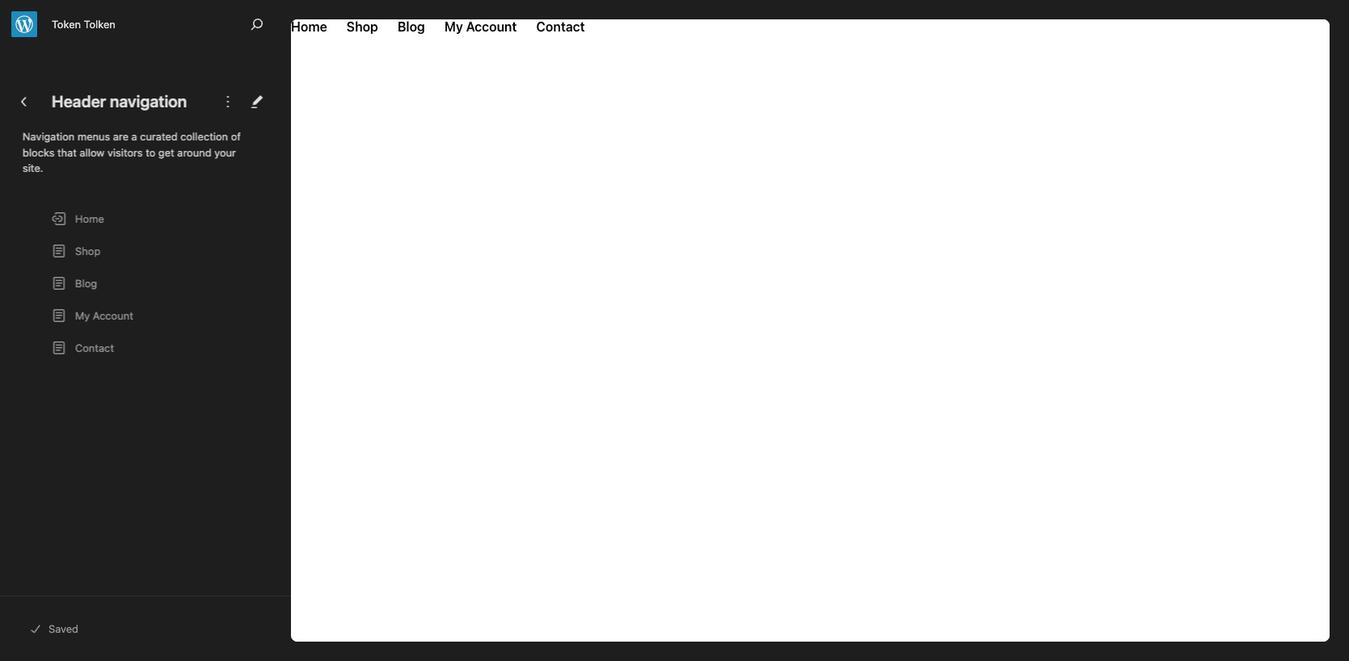 Task type: describe. For each thing, give the bounding box(es) containing it.
navigation
[[110, 92, 187, 111]]

visitors
[[107, 146, 143, 159]]

home link
[[23, 202, 238, 235]]

shop
[[75, 244, 100, 257]]

account
[[93, 309, 133, 322]]

shop link
[[23, 235, 238, 267]]

site icon image
[[11, 11, 37, 37]]

contact
[[75, 341, 114, 354]]

site.
[[23, 162, 43, 175]]

are
[[113, 130, 129, 143]]

a
[[131, 130, 137, 143]]

blog
[[75, 277, 97, 290]]

home
[[75, 212, 104, 225]]

open command palette image
[[247, 15, 267, 34]]

navigation
[[23, 130, 75, 143]]

allow
[[80, 146, 105, 159]]

token
[[52, 18, 81, 31]]



Task type: locate. For each thing, give the bounding box(es) containing it.
of
[[231, 130, 241, 143]]

edit image
[[247, 92, 267, 112]]

header navigation
[[52, 92, 187, 111]]

actions image
[[218, 92, 238, 112]]

get
[[158, 146, 174, 159]]

navigation menus are a curated collection of blocks that allow visitors to get around your site.
[[23, 130, 241, 175]]

blog link
[[23, 267, 238, 299]]

your
[[214, 146, 236, 159]]

to
[[146, 146, 155, 159]]

back image
[[15, 92, 34, 112]]

contact link
[[23, 332, 238, 364]]

collection
[[180, 130, 228, 143]]

my account
[[75, 309, 133, 322]]

blocks
[[23, 146, 54, 159]]

menus
[[78, 130, 110, 143]]

token tolken
[[52, 18, 115, 31]]

saved
[[48, 623, 78, 636]]

tolken
[[84, 18, 115, 31]]

my account link
[[23, 299, 238, 332]]

around
[[177, 146, 211, 159]]

header
[[52, 92, 106, 111]]

curated
[[140, 130, 178, 143]]

my
[[75, 309, 90, 322]]

that
[[57, 146, 77, 159]]

saved button
[[19, 614, 272, 646]]



Task type: vqa. For each thing, say whether or not it's contained in the screenshot.
Save on the top left of page
no



